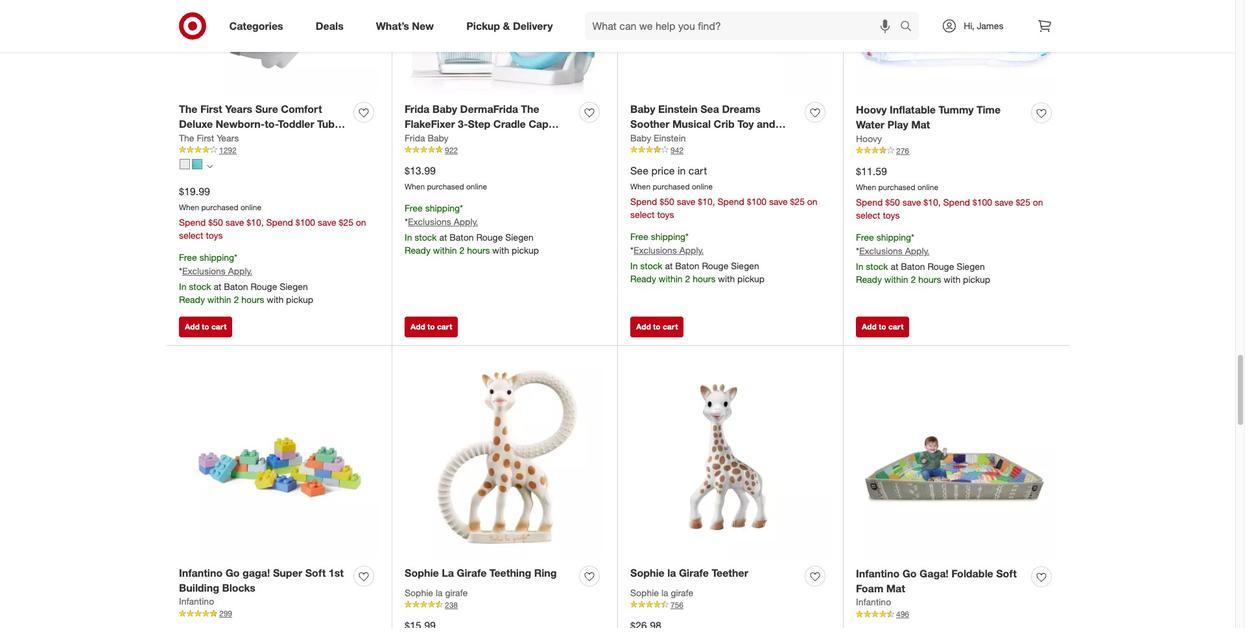 Task type: vqa. For each thing, say whether or not it's contained in the screenshot.


Task type: locate. For each thing, give the bounding box(es) containing it.
sophie la girafe link up 238
[[405, 586, 468, 599]]

the for the first years sure comfort deluxe newborn-to-toddler tub with sling
[[179, 102, 198, 115]]

toys down "$19.99"
[[206, 230, 223, 241]]

$13.99
[[405, 164, 436, 177]]

purchased down $11.59 at the right top of the page
[[879, 182, 916, 192]]

infantino go gaga! foldable soft foam mat link
[[856, 566, 1026, 596]]

$25
[[791, 196, 805, 207], [1016, 197, 1031, 208], [339, 217, 354, 228]]

first down deluxe
[[197, 132, 214, 143]]

girafe
[[445, 587, 468, 598], [671, 587, 694, 598]]

when inside the see price in cart when purchased online spend $50 save $10, spend $100 save $25 on select toys
[[631, 181, 651, 191]]

the up cap
[[521, 102, 540, 115]]

einstein
[[658, 102, 698, 115], [654, 132, 686, 143]]

1 horizontal spatial soft
[[997, 567, 1017, 580]]

2 add from the left
[[411, 322, 425, 331]]

0 horizontal spatial $50
[[208, 217, 223, 228]]

purchased inside $19.99 when purchased online spend $50 save $10, spend $100 save $25 on select toys
[[201, 202, 238, 212]]

rouge for $13.99
[[476, 232, 503, 243]]

infantino down foam
[[856, 596, 892, 608]]

purchased down the price
[[653, 181, 690, 191]]

0 horizontal spatial select
[[179, 230, 203, 241]]

soft right "foldable"
[[997, 567, 1017, 580]]

in for see
[[631, 260, 638, 271]]

einstein inside baby einstein "link"
[[654, 132, 686, 143]]

hoovy for hoovy inflatable tummy time water play mat
[[856, 103, 887, 116]]

2 horizontal spatial select
[[856, 210, 881, 221]]

exclusions apply. button for see
[[634, 244, 704, 257]]

in
[[405, 232, 412, 243], [631, 260, 638, 271], [856, 261, 864, 272], [179, 281, 186, 292]]

$50 for the first years sure comfort deluxe newborn-to-toddler tub with sling
[[208, 217, 223, 228]]

2 horizontal spatial $50
[[886, 197, 900, 208]]

free for $19.99
[[179, 252, 197, 263]]

4 add from the left
[[862, 322, 877, 331]]

*
[[460, 203, 463, 214], [405, 216, 408, 227], [686, 231, 689, 242], [912, 232, 915, 243], [631, 245, 634, 256], [856, 245, 860, 256], [234, 252, 237, 263], [179, 266, 182, 277]]

cart for sound
[[663, 322, 678, 331]]

$100
[[747, 196, 767, 207], [973, 197, 993, 208], [296, 217, 315, 228]]

free for $13.99
[[405, 203, 423, 214]]

infantino up building
[[179, 566, 223, 579]]

toys inside $19.99 when purchased online spend $50 save $10, spend $100 save $25 on select toys
[[206, 230, 223, 241]]

1 horizontal spatial girafe
[[671, 587, 694, 598]]

sophie la girafe teether image
[[631, 358, 830, 558], [631, 358, 830, 558]]

exclusions for $19.99
[[182, 266, 226, 277]]

1 horizontal spatial select
[[631, 209, 655, 220]]

3 add to cart button from the left
[[631, 316, 684, 337]]

hi,
[[964, 20, 975, 31]]

exclusions for see
[[634, 245, 677, 256]]

0 vertical spatial first
[[200, 102, 222, 115]]

select inside the see price in cart when purchased online spend $50 save $10, spend $100 save $25 on select toys
[[631, 209, 655, 220]]

1 sophie la girafe link from the left
[[405, 586, 468, 599]]

hours for $11.59
[[919, 274, 942, 285]]

1 horizontal spatial sophie la girafe
[[631, 587, 694, 598]]

1 horizontal spatial $25
[[791, 196, 805, 207]]

0 vertical spatial mat
[[912, 118, 930, 131]]

stock for $11.59
[[866, 261, 889, 272]]

infantino link for building
[[179, 595, 214, 608]]

siegen
[[506, 232, 534, 243], [731, 260, 760, 271], [957, 261, 985, 272], [280, 281, 308, 292]]

toys for hoovy inflatable tummy time water play mat
[[883, 210, 900, 221]]

2 sophie la girafe from the left
[[631, 587, 694, 598]]

apply.
[[454, 216, 478, 227], [680, 245, 704, 256], [905, 245, 930, 256], [228, 266, 253, 277]]

1 horizontal spatial girafe
[[679, 566, 709, 579]]

frida up flakefixer
[[405, 102, 430, 115]]

and
[[757, 117, 776, 130]]

free shipping * * exclusions apply. in stock at  baton rouge siegen ready within 2 hours with pickup for see
[[631, 231, 765, 284]]

go
[[226, 566, 240, 579], [903, 567, 917, 580]]

water
[[856, 118, 885, 131]]

hoovy down water
[[856, 133, 882, 144]]

1 horizontal spatial $50
[[660, 196, 675, 207]]

1 horizontal spatial toys
[[657, 209, 674, 220]]

baby
[[433, 102, 457, 115], [631, 102, 656, 115], [428, 132, 449, 143], [631, 132, 651, 143]]

1 add to cart button from the left
[[179, 316, 232, 337]]

infantino inside infantino go gaga! foldable soft foam mat
[[856, 567, 900, 580]]

0 horizontal spatial $10,
[[247, 217, 264, 228]]

exclusions for $13.99
[[408, 216, 451, 227]]

when inside $11.59 when purchased online spend $50 save $10, spend $100 save $25 on select toys
[[856, 182, 877, 192]]

aqua image
[[192, 159, 202, 170]]

when down $13.99
[[405, 181, 425, 191]]

baby up flakefixer
[[433, 102, 457, 115]]

1 sophie la girafe from the left
[[405, 587, 468, 598]]

$50 inside $19.99 when purchased online spend $50 save $10, spend $100 save $25 on select toys
[[208, 217, 223, 228]]

add to cart button for see
[[631, 316, 684, 337]]

0 vertical spatial frida
[[405, 102, 430, 115]]

infantino up foam
[[856, 567, 900, 580]]

add
[[185, 322, 200, 331], [411, 322, 425, 331], [636, 322, 651, 331], [862, 322, 877, 331]]

siegen for $19.99
[[280, 281, 308, 292]]

toys down the price
[[657, 209, 674, 220]]

1 horizontal spatial mat
[[912, 118, 930, 131]]

years for the first years
[[217, 132, 239, 143]]

when inside $19.99 when purchased online spend $50 save $10, spend $100 save $25 on select toys
[[179, 202, 199, 212]]

$50 down "$19.99"
[[208, 217, 223, 228]]

when inside the $13.99 when purchased online
[[405, 181, 425, 191]]

0 horizontal spatial $25
[[339, 217, 354, 228]]

building
[[179, 581, 219, 594]]

einstein for baby einstein
[[654, 132, 686, 143]]

infantino inside infantino go gaga! super soft 1st building blocks
[[179, 566, 223, 579]]

select down $11.59 at the right top of the page
[[856, 210, 881, 221]]

purchased down $13.99
[[427, 181, 464, 191]]

922 link
[[405, 144, 605, 156]]

infantino go gaga! foldable soft foam mat image
[[856, 358, 1057, 559], [856, 358, 1057, 559]]

frida baby dermafrida the flakefixer 3-step cradle cap system image
[[405, 0, 605, 94], [405, 0, 605, 94]]

infantino link down foam
[[856, 596, 892, 609]]

pickup & delivery link
[[456, 12, 569, 40]]

$10, inside $19.99 when purchased online spend $50 save $10, spend $100 save $25 on select toys
[[247, 217, 264, 228]]

0 horizontal spatial sophie la girafe link
[[405, 586, 468, 599]]

rouge for $11.59
[[928, 261, 955, 272]]

2 horizontal spatial $10,
[[924, 197, 941, 208]]

1 horizontal spatial go
[[903, 567, 917, 580]]

the first years sure comfort deluxe newborn-to-toddler tub with sling image
[[179, 0, 379, 94], [179, 0, 379, 94]]

276
[[897, 146, 910, 155]]

1 add from the left
[[185, 322, 200, 331]]

pickup
[[512, 245, 539, 256], [738, 273, 765, 284], [963, 274, 991, 285], [286, 294, 313, 305]]

hours for see
[[693, 273, 716, 284]]

756
[[671, 600, 684, 610]]

hours
[[467, 245, 490, 256], [693, 273, 716, 284], [919, 274, 942, 285], [241, 294, 264, 305]]

sound
[[631, 132, 662, 145]]

frida down flakefixer
[[405, 132, 425, 143]]

0 vertical spatial hoovy
[[856, 103, 887, 116]]

the
[[179, 102, 198, 115], [521, 102, 540, 115], [179, 132, 194, 143]]

2 for see
[[685, 273, 690, 284]]

save
[[677, 196, 696, 207], [769, 196, 788, 207], [903, 197, 921, 208], [995, 197, 1014, 208], [226, 217, 244, 228], [318, 217, 336, 228]]

la down "sophie la girafe teether" link
[[662, 587, 669, 598]]

ready for $13.99
[[405, 245, 431, 256]]

shipping for see
[[651, 231, 686, 242]]

at for $11.59
[[891, 261, 899, 272]]

go for gaga!
[[903, 567, 917, 580]]

musical
[[673, 117, 711, 130]]

infantino go gaga! super soft 1st building blocks link
[[179, 566, 348, 595]]

soft inside infantino go gaga! foldable soft foam mat
[[997, 567, 1017, 580]]

when down see
[[631, 181, 651, 191]]

girafe right la
[[457, 566, 487, 579]]

la up 756
[[668, 566, 676, 579]]

toys down $11.59 at the right top of the page
[[883, 210, 900, 221]]

first for the first years sure comfort deluxe newborn-to-toddler tub with sling
[[200, 102, 222, 115]]

0 horizontal spatial infantino link
[[179, 595, 214, 608]]

first
[[200, 102, 222, 115], [197, 132, 214, 143]]

hoovy inside hoovy inflatable tummy time water play mat
[[856, 103, 887, 116]]

pickup
[[467, 19, 500, 32]]

1 girafe from the left
[[457, 566, 487, 579]]

the up deluxe
[[179, 102, 198, 115]]

apply. for see
[[680, 245, 704, 256]]

hi, james
[[964, 20, 1004, 31]]

sophie la girafe link for la
[[405, 586, 468, 599]]

years inside the first years sure comfort deluxe newborn-to-toddler tub with sling
[[225, 102, 253, 115]]

1 hoovy from the top
[[856, 103, 887, 116]]

add to cart button for $11.59
[[856, 316, 910, 337]]

on inside $19.99 when purchased online spend $50 save $10, spend $100 save $25 on select toys
[[356, 217, 366, 228]]

pickup for $11.59
[[963, 274, 991, 285]]

mat right foam
[[887, 582, 906, 595]]

soft inside infantino go gaga! super soft 1st building blocks
[[305, 566, 326, 579]]

2 girafe from the left
[[679, 566, 709, 579]]

sophie la girafe link
[[405, 586, 468, 599], [631, 586, 694, 599]]

1 vertical spatial einstein
[[654, 132, 686, 143]]

0 horizontal spatial go
[[226, 566, 240, 579]]

see price in cart when purchased online spend $50 save $10, spend $100 save $25 on select toys
[[631, 164, 818, 220]]

when down $11.59 at the right top of the page
[[856, 182, 877, 192]]

deals
[[316, 19, 344, 32]]

$100 inside $11.59 when purchased online spend $50 save $10, spend $100 save $25 on select toys
[[973, 197, 993, 208]]

online inside $19.99 when purchased online spend $50 save $10, spend $100 save $25 on select toys
[[241, 202, 261, 212]]

0 horizontal spatial sophie la girafe
[[405, 587, 468, 598]]

mat inside hoovy inflatable tummy time water play mat
[[912, 118, 930, 131]]

0 horizontal spatial $100
[[296, 217, 315, 228]]

when for the first years sure comfort deluxe newborn-to-toddler tub with sling
[[179, 202, 199, 212]]

infantino go gaga! super soft 1st building blocks image
[[179, 358, 379, 558], [179, 358, 379, 558]]

first inside the first years sure comfort deluxe newborn-to-toddler tub with sling
[[200, 102, 222, 115]]

girafe up 756
[[671, 587, 694, 598]]

4 add to cart button from the left
[[856, 316, 910, 337]]

baby einstein sea dreams soother musical crib toy and sound machine image
[[631, 0, 830, 94], [631, 0, 830, 94]]

1 horizontal spatial $100
[[747, 196, 767, 207]]

add for see
[[636, 322, 651, 331]]

siegen for $13.99
[[506, 232, 534, 243]]

girafe inside "link"
[[457, 566, 487, 579]]

einstein inside baby einstein sea dreams soother musical crib toy and sound machine
[[658, 102, 698, 115]]

einstein up 942
[[654, 132, 686, 143]]

frida baby link
[[405, 131, 449, 144]]

go inside infantino go gaga! foldable soft foam mat
[[903, 567, 917, 580]]

2 horizontal spatial on
[[1033, 197, 1044, 208]]

add for $19.99
[[185, 322, 200, 331]]

soft left 1st
[[305, 566, 326, 579]]

frida inside "link"
[[405, 132, 425, 143]]

rouge for $19.99
[[251, 281, 277, 292]]

to for $19.99
[[202, 322, 209, 331]]

soft for super
[[305, 566, 326, 579]]

categories link
[[218, 12, 300, 40]]

when
[[405, 181, 425, 191], [631, 181, 651, 191], [856, 182, 877, 192], [179, 202, 199, 212]]

years up the 1292
[[217, 132, 239, 143]]

mat inside infantino go gaga! foldable soft foam mat
[[887, 582, 906, 595]]

$50 inside $11.59 when purchased online spend $50 save $10, spend $100 save $25 on select toys
[[886, 197, 900, 208]]

ready
[[405, 245, 431, 256], [631, 273, 656, 284], [856, 274, 882, 285], [179, 294, 205, 305]]

years
[[225, 102, 253, 115], [217, 132, 239, 143]]

online for the first years sure comfort deluxe newborn-to-toddler tub with sling
[[241, 202, 261, 212]]

baby down soother
[[631, 132, 651, 143]]

0 vertical spatial einstein
[[658, 102, 698, 115]]

$25 inside the see price in cart when purchased online spend $50 save $10, spend $100 save $25 on select toys
[[791, 196, 805, 207]]

infantino link down building
[[179, 595, 214, 608]]

when down "$19.99"
[[179, 202, 199, 212]]

first up deluxe
[[200, 102, 222, 115]]

1 horizontal spatial $10,
[[698, 196, 715, 207]]

4 to from the left
[[879, 322, 887, 331]]

girafe up 238
[[445, 587, 468, 598]]

price
[[652, 164, 675, 177]]

with for sound
[[718, 273, 735, 284]]

baby einstein
[[631, 132, 686, 143]]

purchased inside $11.59 when purchased online spend $50 save $10, spend $100 save $25 on select toys
[[879, 182, 916, 192]]

infantino link
[[179, 595, 214, 608], [856, 596, 892, 609]]

to-
[[265, 117, 278, 130]]

infantino down building
[[179, 596, 214, 607]]

online
[[466, 181, 487, 191], [692, 181, 713, 191], [918, 182, 939, 192], [241, 202, 261, 212]]

sophie la girafe link up 756
[[631, 586, 694, 599]]

2 hoovy from the top
[[856, 133, 882, 144]]

$10, for the first years sure comfort deluxe newborn-to-toddler tub with sling
[[247, 217, 264, 228]]

$25 inside $11.59 when purchased online spend $50 save $10, spend $100 save $25 on select toys
[[1016, 197, 1031, 208]]

toys for the first years sure comfort deluxe newborn-to-toddler tub with sling
[[206, 230, 223, 241]]

hoovy inflatable tummy time water play mat image
[[856, 0, 1057, 95], [856, 0, 1057, 95]]

$25 inside $19.99 when purchased online spend $50 save $10, spend $100 save $25 on select toys
[[339, 217, 354, 228]]

3 add to cart from the left
[[636, 322, 678, 331]]

hoovy
[[856, 103, 887, 116], [856, 133, 882, 144]]

2 to from the left
[[428, 322, 435, 331]]

purchased inside the see price in cart when purchased online spend $50 save $10, spend $100 save $25 on select toys
[[653, 181, 690, 191]]

when for frida baby dermafrida the flakefixer 3-step cradle cap system
[[405, 181, 425, 191]]

ready for $11.59
[[856, 274, 882, 285]]

1 horizontal spatial on
[[808, 196, 818, 207]]

infantino
[[179, 566, 223, 579], [856, 567, 900, 580], [179, 596, 214, 607], [856, 596, 892, 608]]

new
[[412, 19, 434, 32]]

select
[[631, 209, 655, 220], [856, 210, 881, 221], [179, 230, 203, 241]]

2 girafe from the left
[[671, 587, 694, 598]]

toys inside $11.59 when purchased online spend $50 save $10, spend $100 save $25 on select toys
[[883, 210, 900, 221]]

select down "$19.99"
[[179, 230, 203, 241]]

2 frida from the top
[[405, 132, 425, 143]]

within for $11.59
[[885, 274, 909, 285]]

1 vertical spatial years
[[217, 132, 239, 143]]

1 frida from the top
[[405, 102, 430, 115]]

1 vertical spatial first
[[197, 132, 214, 143]]

first for the first years
[[197, 132, 214, 143]]

sophie inside "link"
[[405, 566, 439, 579]]

spend
[[631, 196, 657, 207], [718, 196, 745, 207], [856, 197, 883, 208], [944, 197, 970, 208], [179, 217, 206, 228], [266, 217, 293, 228]]

purchased inside the $13.99 when purchased online
[[427, 181, 464, 191]]

with for system
[[493, 245, 509, 256]]

dermafrida
[[460, 102, 518, 115]]

mat down inflatable
[[912, 118, 930, 131]]

0 horizontal spatial on
[[356, 217, 366, 228]]

$50 down the price
[[660, 196, 675, 207]]

1 horizontal spatial infantino link
[[856, 596, 892, 609]]

exclusions apply. button for $13.99
[[408, 216, 478, 229]]

3 to from the left
[[653, 322, 661, 331]]

infantino go gaga! foldable soft foam mat
[[856, 567, 1017, 595]]

la down la
[[436, 587, 443, 598]]

2 horizontal spatial $100
[[973, 197, 993, 208]]

in
[[678, 164, 686, 177]]

$50 down $11.59 at the right top of the page
[[886, 197, 900, 208]]

2 horizontal spatial $25
[[1016, 197, 1031, 208]]

hours for $13.99
[[467, 245, 490, 256]]

baby up soother
[[631, 102, 656, 115]]

$50 for hoovy inflatable tummy time water play mat
[[886, 197, 900, 208]]

with
[[179, 132, 200, 145], [493, 245, 509, 256], [718, 273, 735, 284], [944, 274, 961, 285], [267, 294, 284, 305]]

go up blocks
[[226, 566, 240, 579]]

2 sophie la girafe link from the left
[[631, 586, 694, 599]]

frida for frida baby dermafrida the flakefixer 3-step cradle cap system
[[405, 102, 430, 115]]

pickup for $19.99
[[286, 294, 313, 305]]

with inside the first years sure comfort deluxe newborn-to-toddler tub with sling
[[179, 132, 200, 145]]

online inside $11.59 when purchased online spend $50 save $10, spend $100 save $25 on select toys
[[918, 182, 939, 192]]

stock
[[415, 232, 437, 243], [641, 260, 663, 271], [866, 261, 889, 272], [189, 281, 211, 292]]

sophie la girafe teething ring image
[[405, 358, 605, 558], [405, 358, 605, 558]]

1 to from the left
[[202, 322, 209, 331]]

0 horizontal spatial girafe
[[445, 587, 468, 598]]

select inside $19.99 when purchased online spend $50 save $10, spend $100 save $25 on select toys
[[179, 230, 203, 241]]

newborn-
[[216, 117, 265, 130]]

baton
[[450, 232, 474, 243], [676, 260, 700, 271], [901, 261, 925, 272], [224, 281, 248, 292]]

cart
[[689, 164, 707, 177], [211, 322, 227, 331], [437, 322, 452, 331], [663, 322, 678, 331], [889, 322, 904, 331]]

shipping for $13.99
[[425, 203, 460, 214]]

0 horizontal spatial soft
[[305, 566, 326, 579]]

la
[[442, 566, 454, 579]]

in for $19.99
[[179, 281, 186, 292]]

girafe for la
[[671, 587, 694, 598]]

select down see
[[631, 209, 655, 220]]

pickup for see
[[738, 273, 765, 284]]

the first years
[[179, 132, 239, 143]]

2 horizontal spatial toys
[[883, 210, 900, 221]]

4 add to cart from the left
[[862, 322, 904, 331]]

online inside the $13.99 when purchased online
[[466, 181, 487, 191]]

go left gaga!
[[903, 567, 917, 580]]

the inside the first years sure comfort deluxe newborn-to-toddler tub with sling
[[179, 102, 198, 115]]

see
[[631, 164, 649, 177]]

$10, inside $11.59 when purchased online spend $50 save $10, spend $100 save $25 on select toys
[[924, 197, 941, 208]]

sophie la girafe for la
[[631, 587, 694, 598]]

at
[[440, 232, 447, 243], [665, 260, 673, 271], [891, 261, 899, 272], [214, 281, 221, 292]]

hoovy up water
[[856, 103, 887, 116]]

purchased down "$19.99"
[[201, 202, 238, 212]]

add to cart button for $13.99
[[405, 316, 458, 337]]

$100 inside $19.99 when purchased online spend $50 save $10, spend $100 save $25 on select toys
[[296, 217, 315, 228]]

sure
[[255, 102, 278, 115]]

baby einstein link
[[631, 131, 686, 144]]

on for hoovy inflatable tummy time water play mat
[[1033, 197, 1044, 208]]

238 link
[[405, 599, 605, 611]]

sophie la girafe up 238
[[405, 587, 468, 598]]

2 add to cart from the left
[[411, 322, 452, 331]]

1 horizontal spatial sophie la girafe link
[[631, 586, 694, 599]]

$13.99 when purchased online
[[405, 164, 487, 191]]

0 vertical spatial years
[[225, 102, 253, 115]]

sophie la girafe up 756
[[631, 587, 694, 598]]

go inside infantino go gaga! super soft 1st building blocks
[[226, 566, 240, 579]]

on inside $11.59 when purchased online spend $50 save $10, spend $100 save $25 on select toys
[[1033, 197, 1044, 208]]

the down deluxe
[[179, 132, 194, 143]]

rouge
[[476, 232, 503, 243], [702, 260, 729, 271], [928, 261, 955, 272], [251, 281, 277, 292]]

within for $13.99
[[433, 245, 457, 256]]

1 vertical spatial mat
[[887, 582, 906, 595]]

sophie
[[405, 566, 439, 579], [631, 566, 665, 579], [405, 587, 433, 598], [631, 587, 659, 598]]

1 girafe from the left
[[445, 587, 468, 598]]

white image
[[180, 159, 190, 170]]

baton for $13.99
[[450, 232, 474, 243]]

einstein up musical
[[658, 102, 698, 115]]

girafe left teether
[[679, 566, 709, 579]]

1 vertical spatial frida
[[405, 132, 425, 143]]

0 horizontal spatial girafe
[[457, 566, 487, 579]]

mat for foam
[[887, 582, 906, 595]]

$11.59
[[856, 165, 887, 178]]

1 vertical spatial hoovy
[[856, 133, 882, 144]]

0 horizontal spatial toys
[[206, 230, 223, 241]]

1 add to cart from the left
[[185, 322, 227, 331]]

2 add to cart button from the left
[[405, 316, 458, 337]]

0 horizontal spatial mat
[[887, 582, 906, 595]]

years up newborn-
[[225, 102, 253, 115]]

free for see
[[631, 231, 649, 242]]

3 add from the left
[[636, 322, 651, 331]]

frida inside frida baby dermafrida the flakefixer 3-step cradle cap system
[[405, 102, 430, 115]]

select inside $11.59 when purchased online spend $50 save $10, spend $100 save $25 on select toys
[[856, 210, 881, 221]]



Task type: describe. For each thing, give the bounding box(es) containing it.
pickup for $13.99
[[512, 245, 539, 256]]

delivery
[[513, 19, 553, 32]]

system
[[405, 132, 441, 145]]

soft for foldable
[[997, 567, 1017, 580]]

dreams
[[722, 102, 761, 115]]

gaga!
[[920, 567, 949, 580]]

sophie la girafe for la
[[405, 587, 468, 598]]

infantino for infantino go gaga! super soft 1st building blocks
[[179, 566, 223, 579]]

sophie la girafe teething ring
[[405, 566, 557, 579]]

infantino go gaga! super soft 1st building blocks
[[179, 566, 344, 594]]

the first years sure comfort deluxe newborn-to-toddler tub with sling link
[[179, 102, 348, 145]]

purchased for frida baby dermafrida the flakefixer 3-step cradle cap system
[[427, 181, 464, 191]]

238
[[445, 600, 458, 610]]

apply. for $11.59
[[905, 245, 930, 256]]

baby einstein sea dreams soother musical crib toy and sound machine link
[[631, 102, 800, 145]]

add for $13.99
[[411, 322, 425, 331]]

shipping for $19.99
[[200, 252, 234, 263]]

foam
[[856, 582, 884, 595]]

toy
[[738, 117, 754, 130]]

cart for system
[[437, 322, 452, 331]]

299
[[219, 609, 232, 619]]

free for $11.59
[[856, 232, 874, 243]]

comfort
[[281, 102, 322, 115]]

super
[[273, 566, 303, 579]]

frida baby dermafrida the flakefixer 3-step cradle cap system link
[[405, 102, 574, 145]]

at for $13.99
[[440, 232, 447, 243]]

blocks
[[222, 581, 256, 594]]

in for $13.99
[[405, 232, 412, 243]]

&
[[503, 19, 510, 32]]

stock for $13.99
[[415, 232, 437, 243]]

online for hoovy inflatable tummy time water play mat
[[918, 182, 939, 192]]

shipping for $11.59
[[877, 232, 912, 243]]

inflatable
[[890, 103, 936, 116]]

$10, inside the see price in cart when purchased online spend $50 save $10, spend $100 save $25 on select toys
[[698, 196, 715, 207]]

1292
[[219, 145, 237, 155]]

baby einstein sea dreams soother musical crib toy and sound machine
[[631, 102, 776, 145]]

add to cart for $13.99
[[411, 322, 452, 331]]

frida baby
[[405, 132, 449, 143]]

mat for play
[[912, 118, 930, 131]]

within for see
[[659, 273, 683, 284]]

cart for tub
[[211, 322, 227, 331]]

girafe for la
[[445, 587, 468, 598]]

james
[[977, 20, 1004, 31]]

sophie la girafe teething ring link
[[405, 566, 557, 580]]

756 link
[[631, 599, 830, 611]]

to for $11.59
[[879, 322, 887, 331]]

all colors element
[[207, 162, 213, 170]]

942 link
[[631, 144, 830, 156]]

free shipping * * exclusions apply. in stock at  baton rouge siegen ready within 2 hours with pickup for $11.59
[[856, 232, 991, 285]]

496 link
[[856, 609, 1057, 620]]

add to cart button for $19.99
[[179, 316, 232, 337]]

tummy
[[939, 103, 974, 116]]

purchased for the first years sure comfort deluxe newborn-to-toddler tub with sling
[[201, 202, 238, 212]]

exclusions apply. button for $19.99
[[182, 265, 253, 278]]

cap
[[529, 117, 549, 130]]

within for $19.99
[[207, 294, 231, 305]]

infantino for infantino link related to building
[[179, 596, 214, 607]]

crib
[[714, 117, 735, 130]]

hours for $19.99
[[241, 294, 264, 305]]

search button
[[895, 12, 926, 43]]

cart inside the see price in cart when purchased online spend $50 save $10, spend $100 save $25 on select toys
[[689, 164, 707, 177]]

in for $11.59
[[856, 261, 864, 272]]

foldable
[[952, 567, 994, 580]]

$10, for hoovy inflatable tummy time water play mat
[[924, 197, 941, 208]]

purchased for hoovy inflatable tummy time water play mat
[[879, 182, 916, 192]]

infantino link for mat
[[856, 596, 892, 609]]

siegen for $11.59
[[957, 261, 985, 272]]

baby inside frida baby dermafrida the flakefixer 3-step cradle cap system
[[433, 102, 457, 115]]

pickup & delivery
[[467, 19, 553, 32]]

baton for $11.59
[[901, 261, 925, 272]]

deals link
[[305, 12, 360, 40]]

1292 link
[[179, 144, 379, 156]]

baby down flakefixer
[[428, 132, 449, 143]]

$100 for the first years sure comfort deluxe newborn-to-toddler tub with sling
[[296, 217, 315, 228]]

step
[[468, 117, 491, 130]]

rouge for see
[[702, 260, 729, 271]]

ring
[[534, 566, 557, 579]]

what's new
[[376, 19, 434, 32]]

the first years link
[[179, 131, 239, 144]]

sea
[[701, 102, 719, 115]]

hoovy link
[[856, 132, 882, 145]]

einstein for baby einstein sea dreams soother musical crib toy and sound machine
[[658, 102, 698, 115]]

What can we help you find? suggestions appear below search field
[[585, 12, 904, 40]]

search
[[895, 20, 926, 33]]

ready for $19.99
[[179, 294, 205, 305]]

gaga!
[[243, 566, 270, 579]]

soother
[[631, 117, 670, 130]]

time
[[977, 103, 1001, 116]]

2 for $11.59
[[911, 274, 916, 285]]

girafe for teether
[[679, 566, 709, 579]]

add for $11.59
[[862, 322, 877, 331]]

years for the first years sure comfort deluxe newborn-to-toddler tub with sling
[[225, 102, 253, 115]]

ready for see
[[631, 273, 656, 284]]

sophie la girafe teether
[[631, 566, 749, 579]]

hoovy for hoovy
[[856, 133, 882, 144]]

online inside the see price in cart when purchased online spend $50 save $10, spend $100 save $25 on select toys
[[692, 181, 713, 191]]

baton for see
[[676, 260, 700, 271]]

teether
[[712, 566, 749, 579]]

sling
[[203, 132, 227, 145]]

apply. for $13.99
[[454, 216, 478, 227]]

stock for see
[[641, 260, 663, 271]]

$25 for the first years sure comfort deluxe newborn-to-toddler tub with sling
[[339, 217, 354, 228]]

what's
[[376, 19, 409, 32]]

apply. for $19.99
[[228, 266, 253, 277]]

frida baby dermafrida the flakefixer 3-step cradle cap system
[[405, 102, 549, 145]]

942
[[671, 145, 684, 155]]

$50 inside the see price in cart when purchased online spend $50 save $10, spend $100 save $25 on select toys
[[660, 196, 675, 207]]

with for tub
[[267, 294, 284, 305]]

all colors image
[[207, 164, 213, 169]]

infantino for infantino go gaga! foldable soft foam mat
[[856, 567, 900, 580]]

siegen for see
[[731, 260, 760, 271]]

2 for $19.99
[[234, 294, 239, 305]]

276 link
[[856, 145, 1057, 156]]

sophie la girafe teether link
[[631, 566, 749, 580]]

922
[[445, 145, 458, 155]]

sophie la girafe link for la
[[631, 586, 694, 599]]

deluxe
[[179, 117, 213, 130]]

free shipping * * exclusions apply. in stock at  baton rouge siegen ready within 2 hours with pickup for $13.99
[[405, 203, 539, 256]]

$19.99 when purchased online spend $50 save $10, spend $100 save $25 on select toys
[[179, 185, 366, 241]]

what's new link
[[365, 12, 450, 40]]

play
[[888, 118, 909, 131]]

the first years sure comfort deluxe newborn-to-toddler tub with sling
[[179, 102, 335, 145]]

$100 inside the see price in cart when purchased online spend $50 save $10, spend $100 save $25 on select toys
[[747, 196, 767, 207]]

categories
[[229, 19, 283, 32]]

$19.99
[[179, 185, 210, 198]]

the inside frida baby dermafrida the flakefixer 3-step cradle cap system
[[521, 102, 540, 115]]

when for hoovy inflatable tummy time water play mat
[[856, 182, 877, 192]]

hoovy inflatable tummy time water play mat
[[856, 103, 1001, 131]]

free shipping * * exclusions apply. in stock at  baton rouge siegen ready within 2 hours with pickup for $19.99
[[179, 252, 313, 305]]

la for sophie la girafe teething ring
[[436, 587, 443, 598]]

add to cart for see
[[636, 322, 678, 331]]

add to cart for $19.99
[[185, 322, 227, 331]]

to for $13.99
[[428, 322, 435, 331]]

$11.59 when purchased online spend $50 save $10, spend $100 save $25 on select toys
[[856, 165, 1044, 221]]

frida for frida baby
[[405, 132, 425, 143]]

baton for $19.99
[[224, 281, 248, 292]]

on inside the see price in cart when purchased online spend $50 save $10, spend $100 save $25 on select toys
[[808, 196, 818, 207]]

teething
[[490, 566, 531, 579]]

on for the first years sure comfort deluxe newborn-to-toddler tub with sling
[[356, 217, 366, 228]]

cradle
[[494, 117, 526, 130]]

toys inside the see price in cart when purchased online spend $50 save $10, spend $100 save $25 on select toys
[[657, 209, 674, 220]]

tub
[[317, 117, 335, 130]]

299 link
[[179, 608, 379, 620]]

496
[[897, 609, 910, 619]]

exclusions apply. button for $11.59
[[860, 245, 930, 258]]

go for gaga!
[[226, 566, 240, 579]]

baby inside baby einstein sea dreams soother musical crib toy and sound machine
[[631, 102, 656, 115]]

machine
[[665, 132, 707, 145]]

girafe for teething
[[457, 566, 487, 579]]

1st
[[329, 566, 344, 579]]

toddler
[[278, 117, 314, 130]]

select for the first years sure comfort deluxe newborn-to-toddler tub with sling
[[179, 230, 203, 241]]

3-
[[458, 117, 468, 130]]



